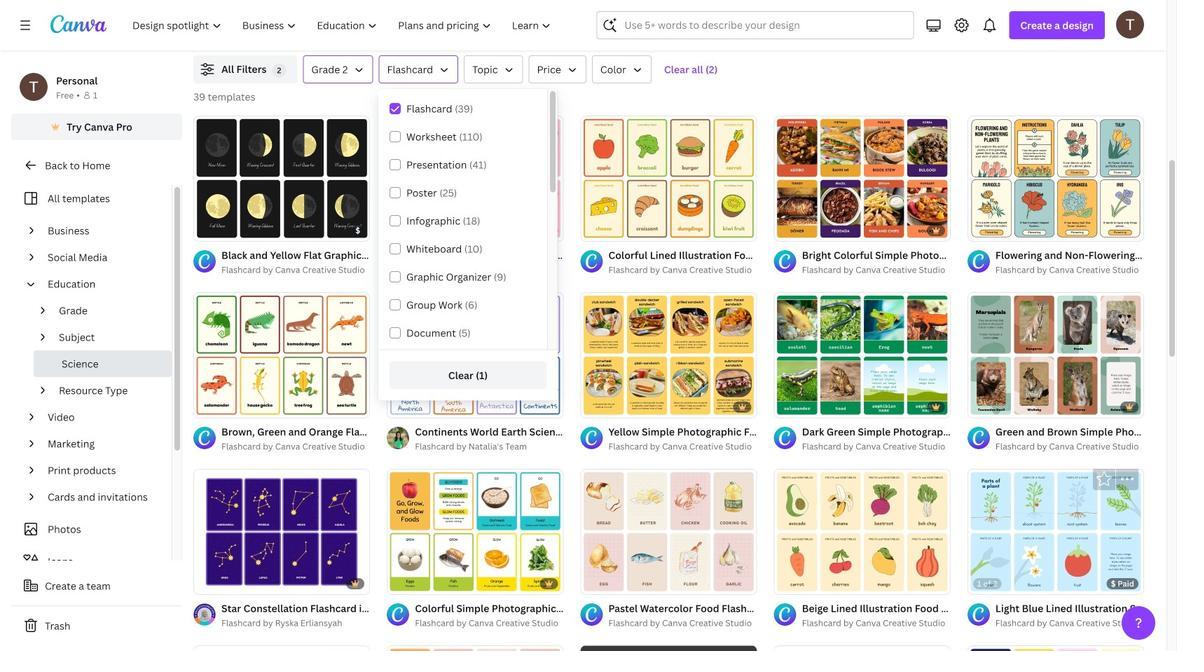 Task type: vqa. For each thing, say whether or not it's contained in the screenshot.
search search box
yes



Task type: locate. For each thing, give the bounding box(es) containing it.
colorful lined illustration food flashcard image
[[581, 116, 757, 241]]

dark green simple photographic animal flashcard image
[[774, 293, 951, 418]]

our universe educational flashcards in a colorful animated 3d style image
[[774, 646, 951, 651]]

plant and human body systems image
[[962, 0, 1178, 4]]

flowering and non-flowering plants flashcard in blue yellow simple outlined style image
[[968, 116, 1145, 241]]

terry turtle image
[[1117, 10, 1145, 38]]

2 filter options selected element
[[272, 63, 286, 77]]

solar system flashcards in colorful cartoon style image
[[581, 646, 757, 651]]

brown organic hand drawn animal flashcard image
[[387, 646, 564, 651]]

top level navigation element
[[123, 11, 563, 39]]

brown, green and orange flat graphic animal flashcard image
[[193, 293, 370, 418]]

None search field
[[597, 11, 914, 39]]

pastel simple photographic animal flashcard image
[[387, 116, 564, 241]]

light blue lined illustration science flashcard image
[[968, 469, 1145, 594]]

blue and pink flat graphic science flashcard image
[[968, 646, 1145, 651]]

black and yellow flat graphic science flashcard image
[[193, 116, 370, 241]]



Task type: describe. For each thing, give the bounding box(es) containing it.
colorful simple photographic food flashcard image
[[387, 469, 564, 594]]

star constellation flashcard in purple yellow accent bold style image
[[193, 469, 370, 594]]

beige lined illustration food flashcard image
[[774, 469, 951, 594]]

bright colorful simple photographic food flashcard image
[[774, 116, 951, 241]]

yellow simple photographic food flashcard image
[[581, 293, 757, 418]]

continents world earth science flashcards in colorful pastel illustrative style image
[[387, 293, 564, 418]]

pastel watercolor  food flashcard image
[[581, 469, 757, 594]]

Search search field
[[625, 12, 905, 39]]

ways to minimize food waste educational flahscard in beige green illustrative style image
[[193, 646, 370, 651]]

green and brown simple photographic animal flashcard image
[[968, 293, 1145, 418]]



